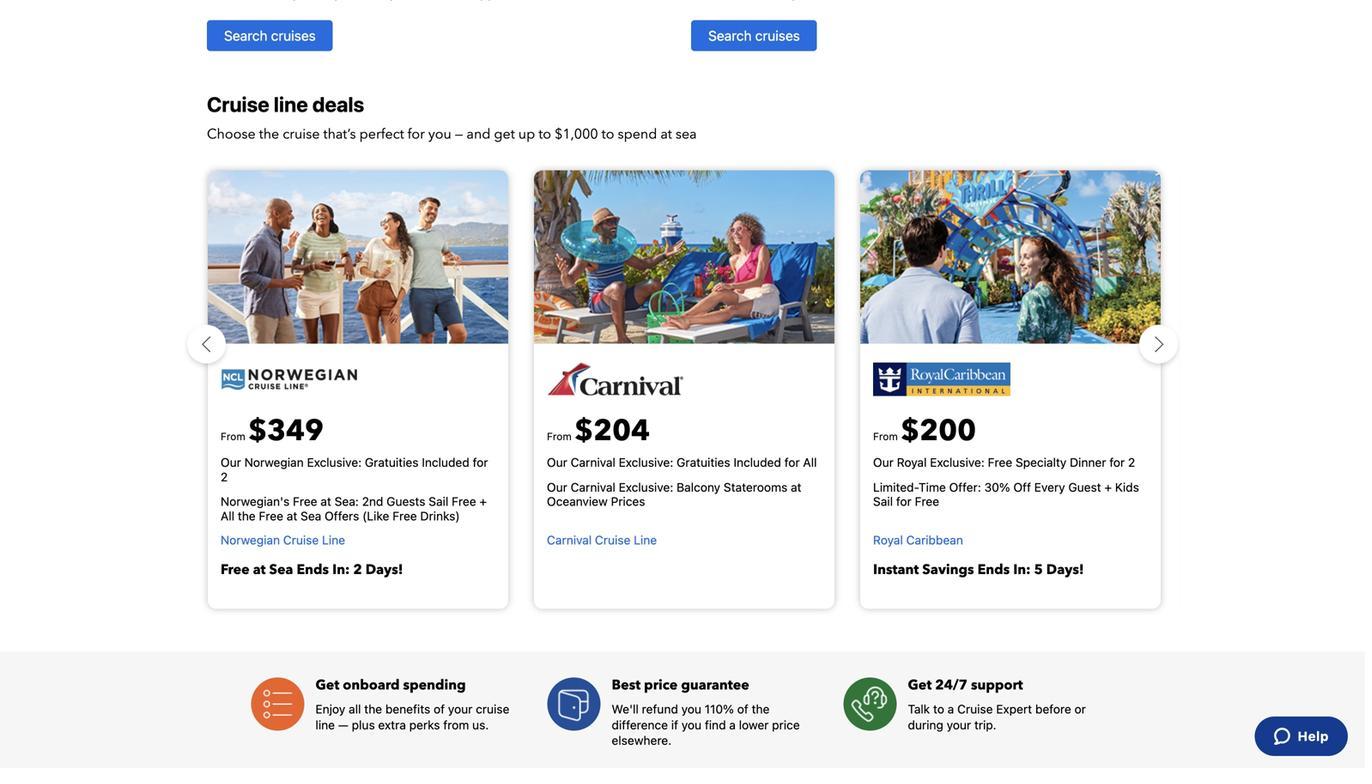 Task type: describe. For each thing, give the bounding box(es) containing it.
drinks)
[[420, 509, 460, 523]]

norwegian's
[[221, 495, 290, 509]]

the inside norwegian's free at sea: 2nd guests sail free + all the free at sea offers (like free drinks)
[[238, 509, 256, 523]]

+ inside norwegian's free at sea: 2nd guests sail free + all the free at sea offers (like free drinks)
[[479, 495, 487, 509]]

sea
[[675, 125, 697, 144]]

for for our norwegian exclusive: gratuities included for 2
[[473, 455, 488, 470]]

exclusive: for exclusive:
[[619, 455, 673, 470]]

cruise inside "get onboard spending enjoy all the benefits of your cruise line — plus extra perks from us."
[[476, 702, 509, 717]]

gratuities for staterooms
[[677, 455, 730, 470]]

carnival cruise line image
[[547, 362, 684, 397]]

cruise inside 'link'
[[595, 533, 630, 547]]

get for get 24/7 support
[[908, 676, 932, 695]]

get
[[494, 125, 515, 144]]

staterooms
[[724, 480, 787, 494]]

best
[[612, 676, 641, 695]]

from for 349
[[221, 431, 245, 443]]

free up drinks)
[[452, 495, 476, 509]]

sail inside limited-time offer: 30% off every guest + kids sail for free
[[873, 495, 893, 509]]

balcony
[[677, 480, 720, 494]]

norwegian cruise line link
[[221, 533, 495, 552]]

our for our carnival exclusive: gratuities included for all
[[547, 455, 567, 470]]

lower
[[739, 718, 769, 732]]

your inside "get onboard spending enjoy all the benefits of your cruise line — plus extra perks from us."
[[448, 702, 472, 717]]

$ for 200
[[901, 411, 920, 451]]

from for 204
[[547, 431, 572, 443]]

that's
[[323, 125, 356, 144]]

up
[[518, 125, 535, 144]]

guest
[[1068, 480, 1101, 494]]

our norwegian exclusive: gratuities included for 2
[[221, 455, 488, 484]]

we'll
[[612, 702, 639, 717]]

experts icon image
[[843, 678, 897, 731]]

a inside 'get 24/7 support talk to a cruise expert before or during your trip.'
[[948, 702, 954, 717]]

at up norwegian cruise line
[[287, 509, 297, 523]]

norwegian cruise line
[[221, 533, 345, 547]]

prices
[[611, 495, 645, 509]]

oceanview
[[547, 495, 608, 509]]

offers
[[325, 509, 359, 523]]

free down guests
[[392, 509, 417, 523]]

1 search cruises link from the left
[[207, 20, 333, 51]]

gratuities for 2nd
[[365, 455, 419, 470]]

perfect
[[359, 125, 404, 144]]

search cruises for 2nd the search cruises link from right
[[224, 27, 316, 44]]

and
[[467, 125, 491, 144]]

0 vertical spatial price
[[644, 676, 678, 695]]

guests
[[387, 495, 425, 509]]

1 vertical spatial norwegian
[[221, 533, 280, 547]]

spending
[[403, 676, 466, 695]]

2 vertical spatial you
[[681, 718, 701, 732]]

for inside limited-time offer: 30% off every guest + kids sail for free
[[896, 495, 912, 509]]

find
[[705, 718, 726, 732]]

expert
[[996, 702, 1032, 717]]

included for at
[[734, 455, 781, 470]]

2nd
[[362, 495, 383, 509]]

benefits
[[385, 702, 430, 717]]

1 in: from the left
[[332, 561, 350, 580]]

from $ 200
[[873, 411, 976, 451]]

or
[[1074, 702, 1086, 717]]

instant
[[873, 561, 919, 580]]

from $ 349
[[221, 411, 324, 451]]

30%
[[984, 480, 1010, 494]]

from
[[443, 718, 469, 732]]

1 horizontal spatial all
[[803, 455, 817, 470]]

kids
[[1115, 480, 1139, 494]]

1 days! from the left
[[365, 561, 403, 580]]

sail inside norwegian's free at sea: 2nd guests sail free + all the free at sea offers (like free drinks)
[[429, 495, 448, 509]]

200
[[920, 411, 976, 451]]

(like
[[362, 509, 389, 523]]

support
[[971, 676, 1023, 695]]

exclusive: for at
[[307, 455, 362, 470]]

choose
[[207, 125, 256, 144]]

204
[[593, 411, 650, 451]]

the inside "get onboard spending enjoy all the benefits of your cruise line — plus extra perks from us."
[[364, 702, 382, 717]]

extra
[[378, 718, 406, 732]]

difference
[[612, 718, 668, 732]]

norwegian's free at sea: 2nd guests sail free + all the free at sea offers (like free drinks)
[[221, 495, 487, 523]]

0 vertical spatial royal
[[897, 455, 927, 470]]

during
[[908, 718, 943, 732]]

talk
[[908, 702, 930, 717]]

cruise up free at sea ends in: 2 days!
[[283, 533, 319, 547]]

1 horizontal spatial 2
[[353, 561, 362, 580]]

1 vertical spatial you
[[681, 702, 701, 717]]

us.
[[472, 718, 489, 732]]

cruise line deals
[[207, 92, 364, 116]]

free at sea ends in: 2 days!
[[221, 561, 403, 580]]

guarantee
[[681, 676, 749, 695]]

cruise inside 'get 24/7 support talk to a cruise expert before or during your trip.'
[[957, 702, 993, 717]]

our for our royal exclusive: free specialty dinner for 2
[[873, 455, 894, 470]]

all inside norwegian's free at sea: 2nd guests sail free + all the free at sea offers (like free drinks)
[[221, 509, 234, 523]]

$ for 349
[[248, 411, 267, 451]]

our carnival exclusive: balcony staterooms at oceanview prices
[[547, 480, 801, 509]]

our carnival exclusive: gratuities included for all
[[547, 455, 817, 470]]

carnival for our carnival exclusive: balcony staterooms at oceanview prices
[[571, 480, 615, 494]]

carnival inside 'link'
[[547, 533, 592, 547]]

at down norwegian cruise line
[[253, 561, 266, 580]]

off
[[1013, 480, 1031, 494]]

instant savings ends in: 5 days!
[[873, 561, 1084, 580]]

the inside best price guarantee we'll refund you 110% of the difference if you find a lower price elsewhere.
[[752, 702, 770, 717]]

included for guests
[[422, 455, 469, 470]]

time
[[919, 480, 946, 494]]



Task type: vqa. For each thing, say whether or not it's contained in the screenshot.
rightmost Night
no



Task type: locate. For each thing, give the bounding box(es) containing it.
+ right guests
[[479, 495, 487, 509]]

deals
[[312, 92, 364, 116]]

1 horizontal spatial ends
[[977, 561, 1010, 580]]

in: down norwegian cruise line link
[[332, 561, 350, 580]]

1 horizontal spatial search cruises
[[708, 27, 800, 44]]

price right the lower
[[772, 718, 800, 732]]

search cruises
[[224, 27, 316, 44], [708, 27, 800, 44]]

days! right the 5
[[1046, 561, 1084, 580]]

to
[[538, 125, 551, 144], [601, 125, 614, 144], [933, 702, 944, 717]]

from up 'limited-' at the bottom
[[873, 431, 898, 443]]

sea inside norwegian's free at sea: 2nd guests sail free + all the free at sea offers (like free drinks)
[[301, 509, 321, 523]]

$ up 'limited-' at the bottom
[[901, 411, 920, 451]]

your up from
[[448, 702, 472, 717]]

1 vertical spatial royal
[[873, 533, 903, 547]]

our for our carnival exclusive: balcony staterooms at oceanview prices
[[547, 480, 567, 494]]

your inside 'get 24/7 support talk to a cruise expert before or during your trip.'
[[947, 718, 971, 732]]

savings
[[922, 561, 974, 580]]

2 days! from the left
[[1046, 561, 1084, 580]]

exclusive: inside our carnival exclusive: balcony staterooms at oceanview prices
[[619, 480, 673, 494]]

0 horizontal spatial ends
[[297, 561, 329, 580]]

the right all
[[364, 702, 382, 717]]

the down "norwegian's"
[[238, 509, 256, 523]]

110%
[[705, 702, 734, 717]]

days! down norwegian cruise line link
[[365, 561, 403, 580]]

included up staterooms
[[734, 455, 781, 470]]

0 horizontal spatial line
[[322, 533, 345, 547]]

free down norwegian cruise line
[[221, 561, 250, 580]]

2 $ from the left
[[574, 411, 593, 451]]

1 vertical spatial —
[[338, 718, 349, 732]]

— inside "get onboard spending enjoy all the benefits of your cruise line — plus extra perks from us."
[[338, 718, 349, 732]]

0 horizontal spatial your
[[448, 702, 472, 717]]

spend
[[618, 125, 657, 144]]

0 horizontal spatial of
[[434, 702, 445, 717]]

0 horizontal spatial line
[[274, 92, 308, 116]]

1 horizontal spatial get
[[908, 676, 932, 695]]

a inside best price guarantee we'll refund you 110% of the difference if you find a lower price elsewhere.
[[729, 718, 736, 732]]

search for 2nd the search cruises link from right
[[224, 27, 267, 44]]

sail up drinks)
[[429, 495, 448, 509]]

before
[[1035, 702, 1071, 717]]

line inside 'link'
[[634, 533, 657, 547]]

+ inside limited-time offer: 30% off every guest + kids sail for free
[[1104, 480, 1112, 494]]

5
[[1034, 561, 1043, 580]]

days!
[[365, 561, 403, 580], [1046, 561, 1084, 580]]

dinner
[[1070, 455, 1106, 470]]

0 horizontal spatial price
[[644, 676, 678, 695]]

of
[[434, 702, 445, 717], [737, 702, 748, 717]]

royal caribbean image
[[873, 363, 1010, 396]]

limited-time offer: 30% off every guest + kids sail for free
[[873, 480, 1139, 509]]

24/7
[[935, 676, 967, 695]]

the up the lower
[[752, 702, 770, 717]]

search
[[224, 27, 267, 44], [708, 27, 752, 44]]

offer:
[[949, 480, 981, 494]]

0 horizontal spatial search cruises
[[224, 27, 316, 44]]

norwegian down "norwegian's"
[[221, 533, 280, 547]]

0 horizontal spatial in:
[[332, 561, 350, 580]]

price up "refund" at the left bottom of page
[[644, 676, 678, 695]]

carnival cruise line
[[547, 533, 657, 547]]

1 horizontal spatial from
[[547, 431, 572, 443]]

line down 'enjoy'
[[315, 718, 335, 732]]

norwegian cruise line thumbnail image image
[[100, 170, 616, 344]]

of up perks
[[434, 702, 445, 717]]

$ down norwegian cruise line image
[[248, 411, 267, 451]]

elsewhere.
[[612, 734, 672, 748]]

1 cruises from the left
[[271, 27, 316, 44]]

sail
[[429, 495, 448, 509], [873, 495, 893, 509]]

gratuities inside our norwegian exclusive: gratuities included for 2
[[365, 455, 419, 470]]

1 horizontal spatial line
[[315, 718, 335, 732]]

every
[[1034, 480, 1065, 494]]

exclusive: for offer:
[[930, 455, 985, 470]]

1 vertical spatial line
[[315, 718, 335, 732]]

1 horizontal spatial sea
[[301, 509, 321, 523]]

2 line from the left
[[634, 533, 657, 547]]

of for spending
[[434, 702, 445, 717]]

our
[[221, 455, 241, 470], [547, 455, 567, 470], [873, 455, 894, 470], [547, 480, 567, 494]]

line for 204
[[634, 533, 657, 547]]

$1,000
[[555, 125, 598, 144]]

trip.
[[974, 718, 996, 732]]

wallet icon image
[[547, 678, 601, 731]]

0 horizontal spatial —
[[338, 718, 349, 732]]

2 inside our norwegian exclusive: gratuities included for 2
[[221, 470, 228, 484]]

get onboard spending enjoy all the benefits of your cruise line — plus extra perks from us.
[[315, 676, 509, 732]]

ends down norwegian cruise line
[[297, 561, 329, 580]]

0 vertical spatial all
[[803, 455, 817, 470]]

1 horizontal spatial gratuities
[[677, 455, 730, 470]]

enjoy
[[315, 702, 345, 717]]

0 horizontal spatial search cruises link
[[207, 20, 333, 51]]

1 horizontal spatial included
[[734, 455, 781, 470]]

1 vertical spatial price
[[772, 718, 800, 732]]

all
[[349, 702, 361, 717]]

get inside 'get 24/7 support talk to a cruise expert before or during your trip.'
[[908, 676, 932, 695]]

from inside from $ 204
[[547, 431, 572, 443]]

line inside "get onboard spending enjoy all the benefits of your cruise line — plus extra perks from us."
[[315, 718, 335, 732]]

of for guarantee
[[737, 702, 748, 717]]

caribbean
[[906, 533, 963, 547]]

at left sea
[[661, 125, 672, 144]]

in:
[[332, 561, 350, 580], [1013, 561, 1031, 580]]

1 search cruises from the left
[[224, 27, 316, 44]]

2 down norwegian cruise line link
[[353, 561, 362, 580]]

at inside our carnival exclusive: balcony staterooms at oceanview prices
[[791, 480, 801, 494]]

from inside from $ 200
[[873, 431, 898, 443]]

0 horizontal spatial 2
[[221, 470, 228, 484]]

get 24/7 support talk to a cruise expert before or during your trip.
[[908, 676, 1086, 732]]

free inside limited-time offer: 30% off every guest + kids sail for free
[[915, 495, 939, 509]]

carnival cruise line link
[[547, 533, 822, 552]]

sea down norwegian cruise line
[[269, 561, 293, 580]]

— left plus
[[338, 718, 349, 732]]

1 horizontal spatial cruises
[[755, 27, 800, 44]]

of inside best price guarantee we'll refund you 110% of the difference if you find a lower price elsewhere.
[[737, 702, 748, 717]]

2 sail from the left
[[873, 495, 893, 509]]

cruises
[[271, 27, 316, 44], [755, 27, 800, 44]]

0 horizontal spatial cruises
[[271, 27, 316, 44]]

if
[[671, 718, 678, 732]]

our royal exclusive: free specialty dinner for 2
[[873, 455, 1135, 470]]

0 horizontal spatial search
[[224, 27, 267, 44]]

you right if
[[681, 718, 701, 732]]

0 vertical spatial a
[[948, 702, 954, 717]]

price
[[644, 676, 678, 695], [772, 718, 800, 732]]

exclusive: up offer:
[[930, 455, 985, 470]]

0 vertical spatial —
[[455, 125, 463, 144]]

0 horizontal spatial included
[[422, 455, 469, 470]]

cruise up choose
[[207, 92, 269, 116]]

carnival down oceanview
[[547, 533, 592, 547]]

line
[[322, 533, 345, 547], [634, 533, 657, 547]]

0 horizontal spatial gratuities
[[365, 455, 419, 470]]

gratuities up balcony
[[677, 455, 730, 470]]

refund
[[642, 702, 678, 717]]

1 vertical spatial +
[[479, 495, 487, 509]]

0 vertical spatial carnival
[[571, 455, 615, 470]]

+ left the kids
[[1104, 480, 1112, 494]]

0 vertical spatial you
[[428, 125, 451, 144]]

list icon image
[[251, 678, 304, 731]]

0 horizontal spatial a
[[729, 718, 736, 732]]

free down "norwegian's"
[[259, 509, 283, 523]]

you left the 110%
[[681, 702, 701, 717]]

1 vertical spatial a
[[729, 718, 736, 732]]

2 included from the left
[[734, 455, 781, 470]]

1 vertical spatial carnival
[[571, 480, 615, 494]]

1 horizontal spatial your
[[947, 718, 971, 732]]

2 cruises from the left
[[755, 27, 800, 44]]

for for our carnival exclusive: gratuities included for all
[[784, 455, 800, 470]]

0 vertical spatial norwegian
[[244, 455, 304, 470]]

2 up the kids
[[1128, 455, 1135, 470]]

line down prices
[[634, 533, 657, 547]]

included inside our norwegian exclusive: gratuities included for 2
[[422, 455, 469, 470]]

royal caribbean thumbnail image image
[[753, 170, 1268, 344]]

free left sea:
[[293, 495, 317, 509]]

a
[[948, 702, 954, 717], [729, 718, 736, 732]]

carnival
[[571, 455, 615, 470], [571, 480, 615, 494], [547, 533, 592, 547]]

all
[[803, 455, 817, 470], [221, 509, 234, 523]]

sea:
[[335, 495, 359, 509]]

349
[[267, 411, 324, 451]]

you
[[428, 125, 451, 144], [681, 702, 701, 717], [681, 718, 701, 732]]

1 horizontal spatial cruise
[[476, 702, 509, 717]]

from for 200
[[873, 431, 898, 443]]

specialty
[[1016, 455, 1067, 470]]

cruise
[[207, 92, 269, 116], [283, 533, 319, 547], [595, 533, 630, 547], [957, 702, 993, 717]]

search cruises for second the search cruises link
[[708, 27, 800, 44]]

1 of from the left
[[434, 702, 445, 717]]

1 vertical spatial your
[[947, 718, 971, 732]]

free
[[988, 455, 1012, 470], [293, 495, 317, 509], [452, 495, 476, 509], [915, 495, 939, 509], [259, 509, 283, 523], [392, 509, 417, 523], [221, 561, 250, 580]]

ends down royal caribbean link
[[977, 561, 1010, 580]]

onboard
[[343, 676, 400, 695]]

exclusive: down 204
[[619, 455, 673, 470]]

royal
[[897, 455, 927, 470], [873, 533, 903, 547]]

cruise up us. at the bottom
[[476, 702, 509, 717]]

1 ends from the left
[[297, 561, 329, 580]]

0 vertical spatial your
[[448, 702, 472, 717]]

2 ends from the left
[[977, 561, 1010, 580]]

carnival inside our carnival exclusive: balcony staterooms at oceanview prices
[[571, 480, 615, 494]]

1 vertical spatial cruise
[[476, 702, 509, 717]]

1 horizontal spatial search
[[708, 27, 752, 44]]

carnival up oceanview
[[571, 480, 615, 494]]

you left and
[[428, 125, 451, 144]]

your left trip.
[[947, 718, 971, 732]]

at
[[661, 125, 672, 144], [791, 480, 801, 494], [321, 495, 331, 509], [287, 509, 297, 523], [253, 561, 266, 580]]

search for second the search cruises link
[[708, 27, 752, 44]]

0 horizontal spatial cruise
[[283, 125, 320, 144]]

line
[[274, 92, 308, 116], [315, 718, 335, 732]]

1 horizontal spatial a
[[948, 702, 954, 717]]

3 from from the left
[[873, 431, 898, 443]]

free up 30%
[[988, 455, 1012, 470]]

to left spend
[[601, 125, 614, 144]]

1 horizontal spatial days!
[[1046, 561, 1084, 580]]

perks
[[409, 718, 440, 732]]

gratuities up guests
[[365, 455, 419, 470]]

1 vertical spatial sea
[[269, 561, 293, 580]]

your
[[448, 702, 472, 717], [947, 718, 971, 732]]

sea left offers
[[301, 509, 321, 523]]

cruise down prices
[[595, 533, 630, 547]]

choose the cruise that's perfect for you — and get up to $1,000 to spend at sea
[[207, 125, 697, 144]]

1 horizontal spatial search cruises link
[[691, 20, 817, 51]]

2 horizontal spatial from
[[873, 431, 898, 443]]

2 get from the left
[[908, 676, 932, 695]]

1 $ from the left
[[248, 411, 267, 451]]

ends
[[297, 561, 329, 580], [977, 561, 1010, 580]]

1 vertical spatial all
[[221, 509, 234, 523]]

0 horizontal spatial from
[[221, 431, 245, 443]]

2 horizontal spatial 2
[[1128, 455, 1135, 470]]

cruise
[[283, 125, 320, 144], [476, 702, 509, 717]]

included up drinks)
[[422, 455, 469, 470]]

to right talk
[[933, 702, 944, 717]]

2 up "norwegian's"
[[221, 470, 228, 484]]

carnival down from $ 204
[[571, 455, 615, 470]]

0 vertical spatial line
[[274, 92, 308, 116]]

norwegian inside our norwegian exclusive: gratuities included for 2
[[244, 455, 304, 470]]

included
[[422, 455, 469, 470], [734, 455, 781, 470]]

for for choose the cruise that's perfect for you — and get up to $1,000 to spend at sea
[[407, 125, 425, 144]]

3 $ from the left
[[901, 411, 920, 451]]

plus
[[352, 718, 375, 732]]

our for our norwegian exclusive: gratuities included for 2
[[221, 455, 241, 470]]

1 line from the left
[[322, 533, 345, 547]]

to inside 'get 24/7 support talk to a cruise expert before or during your trip.'
[[933, 702, 944, 717]]

norwegian cruise line image
[[221, 368, 358, 391]]

royal up instant
[[873, 533, 903, 547]]

carnival cruise line thumbnail image image
[[427, 170, 942, 344]]

royal caribbean
[[873, 533, 963, 547]]

norwegian
[[244, 455, 304, 470], [221, 533, 280, 547]]

2 search cruises link from the left
[[691, 20, 817, 51]]

0 vertical spatial sea
[[301, 509, 321, 523]]

get up talk
[[908, 676, 932, 695]]

exclusive:
[[307, 455, 362, 470], [619, 455, 673, 470], [930, 455, 985, 470], [619, 480, 673, 494]]

free down time in the bottom of the page
[[915, 495, 939, 509]]

1 horizontal spatial to
[[601, 125, 614, 144]]

2 vertical spatial carnival
[[547, 533, 592, 547]]

royal up 'limited-' at the bottom
[[897, 455, 927, 470]]

from $ 204
[[547, 411, 650, 451]]

0 horizontal spatial $
[[248, 411, 267, 451]]

cruises for second the search cruises link
[[755, 27, 800, 44]]

get for get onboard spending
[[315, 676, 339, 695]]

of up the lower
[[737, 702, 748, 717]]

2 of from the left
[[737, 702, 748, 717]]

+
[[1104, 480, 1112, 494], [479, 495, 487, 509]]

1 from from the left
[[221, 431, 245, 443]]

royal caribbean link
[[873, 533, 1148, 552]]

1 horizontal spatial $
[[574, 411, 593, 451]]

get up 'enjoy'
[[315, 676, 339, 695]]

0 horizontal spatial sea
[[269, 561, 293, 580]]

at right staterooms
[[791, 480, 801, 494]]

exclusive: up prices
[[619, 480, 673, 494]]

1 horizontal spatial in:
[[1013, 561, 1031, 580]]

— left and
[[455, 125, 463, 144]]

1 horizontal spatial sail
[[873, 495, 893, 509]]

line for 349
[[322, 533, 345, 547]]

1 get from the left
[[315, 676, 339, 695]]

exclusive: inside our norwegian exclusive: gratuities included for 2
[[307, 455, 362, 470]]

from inside 'from $ 349'
[[221, 431, 245, 443]]

to right up
[[538, 125, 551, 144]]

2 from from the left
[[547, 431, 572, 443]]

1 included from the left
[[422, 455, 469, 470]]

1 horizontal spatial line
[[634, 533, 657, 547]]

the
[[259, 125, 279, 144], [238, 509, 256, 523], [364, 702, 382, 717], [752, 702, 770, 717]]

$ down carnival cruise line image
[[574, 411, 593, 451]]

2 gratuities from the left
[[677, 455, 730, 470]]

our inside our carnival exclusive: balcony staterooms at oceanview prices
[[547, 480, 567, 494]]

0 horizontal spatial to
[[538, 125, 551, 144]]

1 horizontal spatial +
[[1104, 480, 1112, 494]]

at left sea:
[[321, 495, 331, 509]]

cruises for 2nd the search cruises link from right
[[271, 27, 316, 44]]

norwegian down 'from $ 349'
[[244, 455, 304, 470]]

1 horizontal spatial —
[[455, 125, 463, 144]]

the down cruise line deals
[[259, 125, 279, 144]]

line left deals
[[274, 92, 308, 116]]

cruise down cruise line deals
[[283, 125, 320, 144]]

for inside our norwegian exclusive: gratuities included for 2
[[473, 455, 488, 470]]

1 horizontal spatial price
[[772, 718, 800, 732]]

a down 24/7
[[948, 702, 954, 717]]

best price guarantee we'll refund you 110% of the difference if you find a lower price elsewhere.
[[612, 676, 800, 748]]

1 gratuities from the left
[[365, 455, 419, 470]]

exclusive: up sea:
[[307, 455, 362, 470]]

limited-
[[873, 480, 919, 494]]

2 horizontal spatial $
[[901, 411, 920, 451]]

0 horizontal spatial days!
[[365, 561, 403, 580]]

2 search cruises from the left
[[708, 27, 800, 44]]

cruise up trip.
[[957, 702, 993, 717]]

our inside our norwegian exclusive: gratuities included for 2
[[221, 455, 241, 470]]

get inside "get onboard spending enjoy all the benefits of your cruise line — plus extra perks from us."
[[315, 676, 339, 695]]

$ for 204
[[574, 411, 593, 451]]

1 sail from the left
[[429, 495, 448, 509]]

1 horizontal spatial of
[[737, 702, 748, 717]]

of inside "get onboard spending enjoy all the benefits of your cruise line — plus extra perks from us."
[[434, 702, 445, 717]]

carnival for our carnival exclusive: gratuities included for all
[[571, 455, 615, 470]]

2 search from the left
[[708, 27, 752, 44]]

from left 204
[[547, 431, 572, 443]]

sail down 'limited-' at the bottom
[[873, 495, 893, 509]]

line down offers
[[322, 533, 345, 547]]

1 search from the left
[[224, 27, 267, 44]]

a right find
[[729, 718, 736, 732]]

2 horizontal spatial to
[[933, 702, 944, 717]]

2 in: from the left
[[1013, 561, 1031, 580]]

$
[[248, 411, 267, 451], [574, 411, 593, 451], [901, 411, 920, 451]]

0 horizontal spatial get
[[315, 676, 339, 695]]

from
[[221, 431, 245, 443], [547, 431, 572, 443], [873, 431, 898, 443]]

0 horizontal spatial sail
[[429, 495, 448, 509]]

0 vertical spatial +
[[1104, 480, 1112, 494]]

0 vertical spatial cruise
[[283, 125, 320, 144]]

in: left the 5
[[1013, 561, 1031, 580]]

0 horizontal spatial all
[[221, 509, 234, 523]]

from left 349
[[221, 431, 245, 443]]

sea
[[301, 509, 321, 523], [269, 561, 293, 580]]

0 horizontal spatial +
[[479, 495, 487, 509]]



